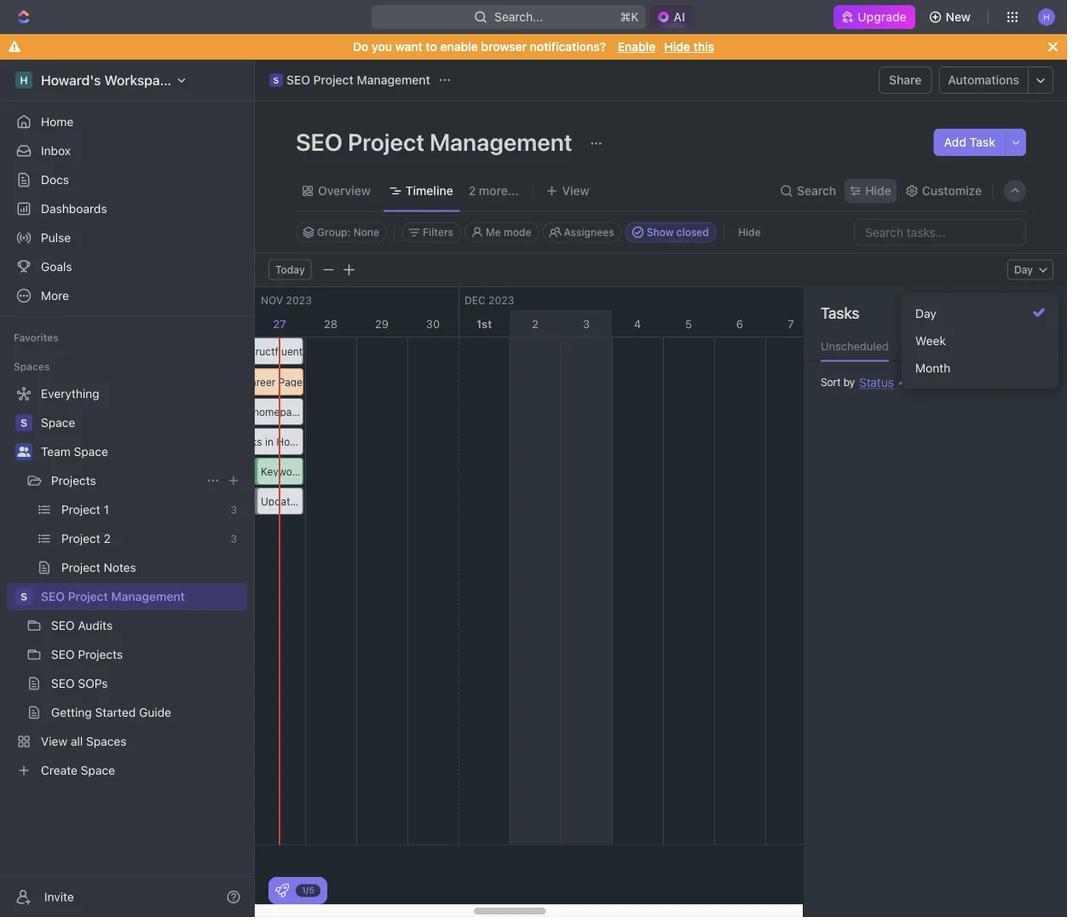 Task type: describe. For each thing, give the bounding box(es) containing it.
assignees
[[564, 226, 615, 238]]

enable
[[618, 40, 656, 54]]

day button
[[1008, 260, 1054, 280]]

today
[[275, 264, 305, 276]]

share button
[[879, 67, 933, 94]]

goals
[[41, 260, 72, 274]]

pulse link
[[7, 224, 247, 252]]

week
[[916, 334, 947, 348]]

1 vertical spatial management
[[430, 128, 573, 156]]

5
[[686, 317, 693, 330]]

pulse
[[41, 231, 71, 245]]

dashboards link
[[7, 195, 247, 223]]

day inside dropdown button
[[1015, 264, 1034, 276]]

inbox
[[41, 144, 71, 158]]

career page link
[[155, 368, 304, 395]]

4
[[634, 317, 642, 330]]

add task button
[[934, 129, 1006, 156]]

space
[[74, 445, 108, 459]]

favorites
[[14, 332, 59, 344]]

inbox link
[[7, 137, 247, 165]]

team space
[[41, 445, 108, 459]]

0 vertical spatial seo
[[287, 73, 310, 87]]

unscheduled
[[821, 340, 889, 353]]

do
[[353, 40, 369, 54]]

⌘k
[[621, 10, 639, 24]]

to
[[426, 40, 437, 54]]

1 vertical spatial project
[[348, 128, 425, 156]]

10
[[226, 435, 238, 447]]

search
[[798, 184, 837, 198]]

month
[[916, 361, 951, 375]]

timeline link
[[402, 179, 454, 203]]

Search tasks... text field
[[855, 220, 1026, 245]]

1 horizontal spatial seo project management, , element
[[270, 73, 283, 87]]

automations button
[[940, 67, 1029, 93]]

onboarding checklist button element
[[275, 884, 289, 898]]

docs
[[41, 173, 69, 187]]

share
[[890, 73, 922, 87]]

closed
[[677, 226, 710, 238]]

1 horizontal spatial hide button
[[1023, 303, 1056, 324]]

add task
[[945, 135, 996, 149]]

0
[[1015, 377, 1022, 389]]

seo project management link
[[41, 583, 244, 611]]

seo project management inside sidebar navigation
[[41, 590, 185, 604]]

search...
[[495, 10, 544, 24]]

27
[[273, 317, 286, 330]]

customize button
[[901, 179, 988, 203]]

0 vertical spatial day button
[[1008, 260, 1054, 280]]

page
[[279, 376, 303, 388]]

add
[[945, 135, 967, 149]]

28
[[324, 317, 338, 330]]

sidebar navigation
[[0, 60, 255, 918]]

fix
[[210, 435, 224, 447]]

team space link
[[41, 438, 244, 466]]

constructfluent link
[[0, 337, 304, 365]]

docs link
[[7, 166, 247, 194]]

home link
[[7, 108, 247, 136]]

0 tasks
[[1015, 377, 1051, 389]]

spaces
[[14, 361, 50, 373]]

user group image
[[17, 447, 30, 457]]

links
[[241, 435, 262, 447]]

onboarding checklist button image
[[275, 884, 289, 898]]

0 horizontal spatial day
[[916, 307, 937, 321]]



Task type: locate. For each thing, give the bounding box(es) containing it.
hide right search
[[866, 184, 892, 198]]

0 vertical spatial seo project management
[[296, 128, 578, 156]]

search button
[[775, 179, 842, 203]]

1 vertical spatial hide button
[[1023, 303, 1056, 324]]

tree containing team space
[[7, 380, 247, 785]]

management
[[357, 73, 431, 87], [430, 128, 573, 156], [111, 590, 185, 604]]

this
[[694, 40, 715, 54]]

new button
[[923, 3, 982, 31]]

in
[[265, 435, 274, 447]]

projects link
[[51, 467, 200, 495]]

hide inside dropdown button
[[866, 184, 892, 198]]

1 horizontal spatial s
[[273, 75, 279, 85]]

hide left the this
[[665, 40, 691, 54]]

show
[[647, 226, 674, 238]]

2 vertical spatial project
[[68, 590, 108, 604]]

0 vertical spatial s
[[273, 75, 279, 85]]

s for s
[[20, 591, 27, 603]]

tasks
[[1025, 377, 1051, 389]]

upgrade
[[858, 10, 907, 24]]

7
[[788, 317, 795, 330]]

hide button down day dropdown button
[[1023, 303, 1056, 324]]

0 vertical spatial seo project management, , element
[[270, 73, 283, 87]]

do you want to enable browser notifications? enable hide this
[[353, 40, 715, 54]]

want
[[396, 40, 423, 54]]

automations
[[949, 73, 1020, 87]]

1/5
[[302, 886, 315, 896]]

0 vertical spatial hide button
[[732, 222, 768, 243]]

29
[[375, 317, 389, 330]]

enable
[[441, 40, 478, 54]]

1
[[477, 317, 482, 330]]

6
[[737, 317, 744, 330]]

hide button
[[845, 179, 897, 203]]

week button
[[909, 328, 1052, 355]]

0 horizontal spatial hide button
[[732, 222, 768, 243]]

month button
[[909, 355, 1052, 382]]

customize
[[923, 184, 983, 198]]

career page
[[244, 376, 303, 388]]

tasks
[[821, 304, 860, 322]]

overview link
[[315, 179, 371, 203]]

today button
[[269, 260, 312, 280]]

day up week button
[[1015, 264, 1034, 276]]

0 horizontal spatial seo project management
[[41, 590, 185, 604]]

tree inside sidebar navigation
[[7, 380, 247, 785]]

timeline
[[406, 184, 454, 198]]

home
[[41, 115, 74, 129]]

career
[[244, 376, 276, 388]]

s for s seo project management
[[273, 75, 279, 85]]

hide
[[665, 40, 691, 54], [866, 184, 892, 198], [739, 226, 761, 238], [1029, 307, 1051, 319]]

hide button
[[732, 222, 768, 243], [1023, 303, 1056, 324]]

1 horizontal spatial day
[[1015, 264, 1034, 276]]

overview
[[318, 184, 371, 198]]

1 vertical spatial day
[[916, 307, 937, 321]]

1 vertical spatial seo
[[296, 128, 343, 156]]

2 vertical spatial seo
[[41, 590, 65, 604]]

invite
[[44, 890, 74, 905]]

projects
[[51, 474, 96, 488]]

s seo project management
[[273, 73, 431, 87]]

assignees button
[[543, 222, 622, 243]]

seo project management
[[296, 128, 578, 156], [41, 590, 185, 604]]

homepage
[[277, 435, 329, 447]]

you
[[372, 40, 392, 54]]

1 st
[[477, 317, 492, 330]]

show closed
[[647, 226, 710, 238]]

team
[[41, 445, 71, 459]]

0 horizontal spatial s
[[20, 591, 27, 603]]

s inside s seo project management
[[273, 75, 279, 85]]

0 vertical spatial day
[[1015, 264, 1034, 276]]

s
[[273, 75, 279, 85], [20, 591, 27, 603]]

s inside navigation
[[20, 591, 27, 603]]

fix 10 links in homepage
[[210, 435, 329, 447]]

sort by
[[821, 377, 856, 388]]

tree
[[7, 380, 247, 785]]

dashboards
[[41, 202, 107, 216]]

3
[[583, 317, 590, 330]]

1 vertical spatial seo project management
[[41, 590, 185, 604]]

management inside sidebar navigation
[[111, 590, 185, 604]]

project inside seo project management link
[[68, 590, 108, 604]]

notifications?
[[530, 40, 606, 54]]

1 horizontal spatial seo project management
[[296, 128, 578, 156]]

hide right the closed
[[739, 226, 761, 238]]

sort
[[821, 377, 841, 388]]

seo project management, , element inside tree
[[15, 589, 32, 606]]

2 vertical spatial management
[[111, 590, 185, 604]]

fix 10 links in homepage link
[[206, 428, 329, 455]]

day up week on the top of the page
[[916, 307, 937, 321]]

30
[[426, 317, 440, 330]]

project
[[314, 73, 354, 87], [348, 128, 425, 156], [68, 590, 108, 604]]

new
[[946, 10, 971, 24]]

overdue
[[902, 340, 946, 353]]

task
[[970, 135, 996, 149]]

0 vertical spatial project
[[314, 73, 354, 87]]

0 horizontal spatial seo project management, , element
[[15, 589, 32, 606]]

favorites button
[[7, 328, 65, 348]]

goals link
[[7, 253, 247, 281]]

by
[[844, 377, 856, 388]]

upgrade link
[[834, 5, 916, 29]]

1 vertical spatial day button
[[909, 300, 1052, 328]]

1 vertical spatial seo project management, , element
[[15, 589, 32, 606]]

seo inside tree
[[41, 590, 65, 604]]

0 vertical spatial management
[[357, 73, 431, 87]]

hide button right the closed
[[732, 222, 768, 243]]

2
[[532, 317, 539, 330]]

seo project management, , element
[[270, 73, 283, 87], [15, 589, 32, 606]]

st
[[482, 317, 492, 330]]

constructfluent
[[227, 345, 303, 357]]

day
[[1015, 264, 1034, 276], [916, 307, 937, 321]]

1 vertical spatial s
[[20, 591, 27, 603]]

browser
[[481, 40, 527, 54]]

show closed button
[[626, 222, 717, 243]]

day button
[[1008, 260, 1054, 280], [909, 300, 1052, 328]]

hide down day dropdown button
[[1029, 307, 1051, 319]]



Task type: vqa. For each thing, say whether or not it's contained in the screenshot.
you
yes



